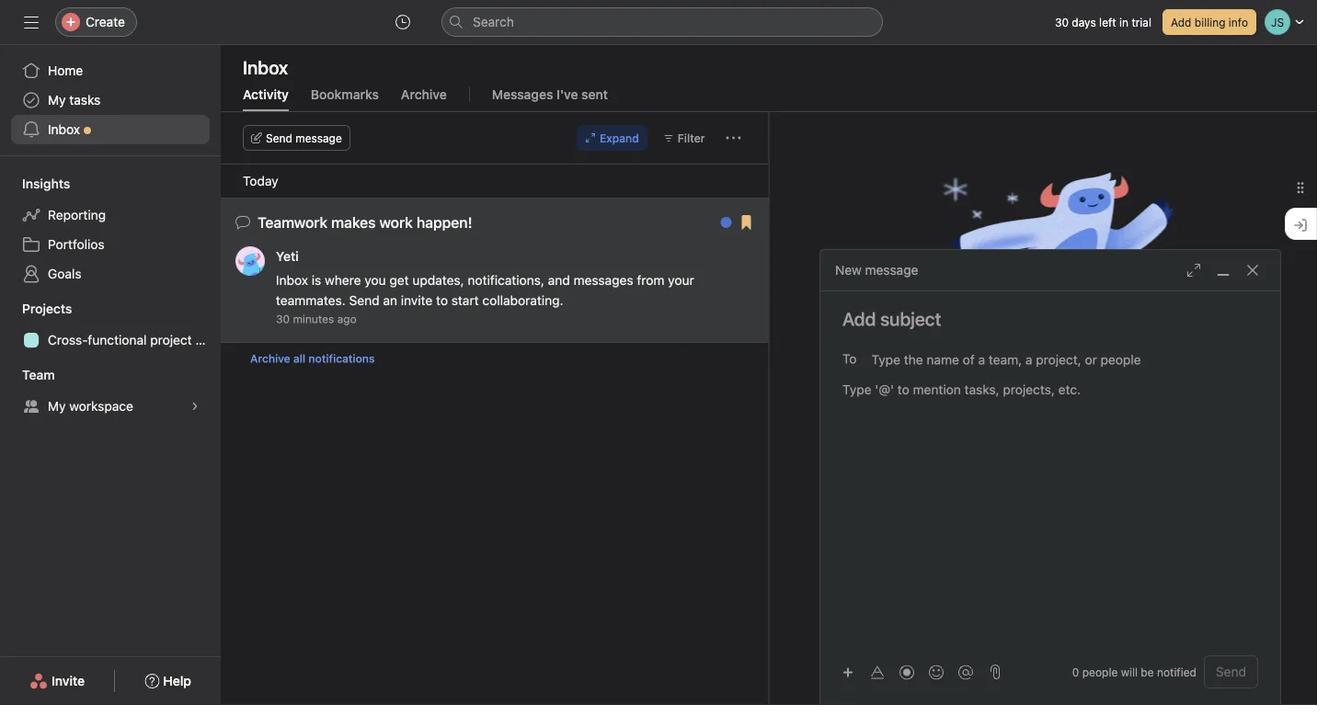 Task type: vqa. For each thing, say whether or not it's contained in the screenshot.
bottommost teammates.
yes



Task type: describe. For each thing, give the bounding box(es) containing it.
from inside inbox is where you get updates, notifications, and messages from your teammates. send an invite to start collaborating.
[[1195, 387, 1223, 402]]

0 vertical spatial 30
[[1055, 16, 1069, 29]]

an inside yeti inbox is where you get updates, notifications, and messages from your teammates. send an invite to start collaborating. 30 minutes ago
[[383, 293, 397, 308]]

plan
[[195, 333, 221, 348]]

history image
[[396, 15, 410, 29]]

expand
[[600, 132, 639, 144]]

notifications
[[309, 352, 375, 365]]

teamwork makes work happen!
[[258, 214, 472, 231]]

trial
[[1132, 16, 1152, 29]]

my for my workspace
[[48, 399, 66, 414]]

tasks
[[69, 92, 101, 108]]

send inside inbox is where you get updates, notifications, and messages from your teammates. send an invite to start collaborating.
[[973, 407, 1003, 422]]

cross-
[[48, 333, 88, 348]]

projects
[[22, 301, 72, 316]]

teams element
[[0, 359, 221, 425]]

filter
[[678, 132, 705, 144]]

where inside yeti inbox is where you get updates, notifications, and messages from your teammates. send an invite to start collaborating. 30 minutes ago
[[325, 273, 361, 288]]

to inside inbox is where you get updates, notifications, and messages from your teammates. send an invite to start collaborating.
[[1060, 407, 1072, 422]]

to inside yeti inbox is where you get updates, notifications, and messages from your teammates. send an invite to start collaborating. 30 minutes ago
[[436, 293, 448, 308]]

inbox inside inbox is where you get updates, notifications, and messages from your teammates. send an invite to start collaborating.
[[834, 387, 866, 402]]

start inside yeti inbox is where you get updates, notifications, and messages from your teammates. send an invite to start collaborating. 30 minutes ago
[[451, 293, 479, 308]]

billing
[[1195, 16, 1226, 29]]

archive for archive all notifications
[[250, 352, 290, 365]]

team button
[[0, 366, 55, 384]]

home link
[[11, 56, 210, 86]]

teammates. inside yeti inbox is where you get updates, notifications, and messages from your teammates. send an invite to start collaborating. 30 minutes ago
[[276, 293, 346, 308]]

messages
[[492, 87, 553, 102]]

cross-functional project plan link
[[11, 326, 221, 355]]

get inside inbox is where you get updates, notifications, and messages from your teammates. send an invite to start collaborating.
[[948, 387, 967, 402]]

activity link
[[243, 87, 289, 111]]

notified
[[1157, 666, 1197, 679]]

reporting link
[[11, 201, 210, 230]]

global element
[[0, 45, 221, 155]]

makes
[[331, 214, 376, 231]]

create
[[86, 14, 125, 29]]

collaborating. inside inbox is where you get updates, notifications, and messages from your teammates. send an invite to start collaborating.
[[1106, 407, 1187, 422]]

messages i've sent link
[[492, 87, 608, 111]]

get inside yeti inbox is where you get updates, notifications, and messages from your teammates. send an invite to start collaborating. 30 minutes ago
[[389, 273, 409, 288]]

updates, inside inbox is where you get updates, notifications, and messages from your teammates. send an invite to start collaborating.
[[971, 387, 1022, 402]]

teamwork
[[258, 214, 328, 231]]

see details, my workspace image
[[189, 401, 201, 412]]

more actions image
[[726, 131, 741, 145]]

people
[[1082, 666, 1118, 679]]

insert an object image
[[843, 667, 854, 678]]

and inside yeti inbox is where you get updates, notifications, and messages from your teammates. send an invite to start collaborating. 30 minutes ago
[[548, 273, 570, 288]]

messages inside yeti inbox is where you get updates, notifications, and messages from your teammates. send an invite to start collaborating. 30 minutes ago
[[574, 273, 633, 288]]

updates, inside yeti inbox is where you get updates, notifications, and messages from your teammates. send an invite to start collaborating. 30 minutes ago
[[412, 273, 464, 288]]

add billing info
[[1171, 16, 1248, 29]]

home
[[48, 63, 83, 78]]

search button
[[442, 7, 883, 37]]

to
[[843, 351, 857, 366]]

all
[[293, 352, 306, 365]]

send button
[[1204, 656, 1258, 689]]

close image
[[1245, 263, 1260, 278]]

days
[[1072, 16, 1096, 29]]

sent
[[582, 87, 608, 102]]

insights button
[[0, 175, 70, 193]]

formatting image
[[870, 666, 885, 680]]

minimize image
[[1216, 263, 1231, 278]]

bookmarks link
[[311, 87, 379, 111]]

inbox is where you get updates, notifications, and messages from your teammates. send an invite to start collaborating.
[[834, 387, 1252, 422]]

collaborating. inside yeti inbox is where you get updates, notifications, and messages from your teammates. send an invite to start collaborating. 30 minutes ago
[[482, 293, 563, 308]]

dialog containing new message
[[820, 250, 1280, 706]]

archive notification image
[[734, 220, 748, 235]]

projects element
[[0, 293, 221, 359]]

yeti
[[276, 249, 299, 264]]

bookmarks
[[311, 87, 379, 102]]

work happen!
[[379, 214, 472, 231]]

i've
[[557, 87, 578, 102]]

minutes
[[293, 313, 334, 326]]

search list box
[[442, 7, 883, 37]]

0
[[1072, 666, 1079, 679]]

archive link
[[401, 87, 447, 111]]

insights element
[[0, 167, 221, 293]]

record a video image
[[900, 666, 914, 680]]

project
[[150, 333, 192, 348]]

my tasks link
[[11, 86, 210, 115]]



Task type: locate. For each thing, give the bounding box(es) containing it.
goals link
[[11, 259, 210, 289]]

hide sidebar image
[[24, 15, 39, 29]]

1 vertical spatial where
[[883, 387, 919, 402]]

messages i've sent
[[492, 87, 608, 102]]

0 horizontal spatial an
[[383, 293, 397, 308]]

send
[[266, 132, 292, 144], [349, 293, 380, 308], [973, 407, 1003, 422], [1216, 665, 1246, 680]]

1 horizontal spatial notifications,
[[1026, 387, 1103, 402]]

1 vertical spatial updates,
[[971, 387, 1022, 402]]

teammates.
[[276, 293, 346, 308], [900, 407, 969, 422]]

today
[[243, 173, 278, 189]]

expand popout to full screen image
[[1187, 263, 1201, 278]]

0 horizontal spatial 30
[[276, 313, 290, 326]]

1 horizontal spatial you
[[923, 387, 944, 402]]

get down 'type the name of a team, a project, or people' "text box"
[[948, 387, 967, 402]]

an down 'type the name of a team, a project, or people' "text box"
[[1007, 407, 1021, 422]]

1 vertical spatial you
[[923, 387, 944, 402]]

0 vertical spatial collaborating.
[[482, 293, 563, 308]]

updates, down the work happen!
[[412, 273, 464, 288]]

0 horizontal spatial is
[[312, 273, 321, 288]]

to down 'type the name of a team, a project, or people' "text box"
[[1060, 407, 1072, 422]]

you down teamwork makes work happen!
[[365, 273, 386, 288]]

0 vertical spatial updates,
[[412, 273, 464, 288]]

archive
[[401, 87, 447, 102], [250, 352, 290, 365]]

send down 'type the name of a team, a project, or people' "text box"
[[973, 407, 1003, 422]]

0 horizontal spatial teammates.
[[276, 293, 346, 308]]

0 horizontal spatial from
[[637, 273, 665, 288]]

notifications, up archive all notifications "button"
[[468, 273, 544, 288]]

1 horizontal spatial collaborating.
[[1106, 407, 1187, 422]]

send up ago
[[349, 293, 380, 308]]

more actions image
[[675, 220, 689, 235]]

send inside yeti inbox is where you get updates, notifications, and messages from your teammates. send an invite to start collaborating. 30 minutes ago
[[349, 293, 380, 308]]

notifications, down 'type the name of a team, a project, or people' "text box"
[[1026, 387, 1103, 402]]

updates, down 'type the name of a team, a project, or people' "text box"
[[971, 387, 1022, 402]]

1 vertical spatial start
[[1075, 407, 1103, 422]]

send message
[[266, 132, 342, 144]]

message
[[295, 132, 342, 144]]

0 horizontal spatial you
[[365, 273, 386, 288]]

0 vertical spatial an
[[383, 293, 397, 308]]

send message button
[[243, 125, 350, 151]]

filter button
[[655, 125, 713, 151]]

1 vertical spatial your
[[1226, 387, 1252, 402]]

0 horizontal spatial your
[[668, 273, 694, 288]]

to up archive all notifications "button"
[[436, 293, 448, 308]]

my left tasks
[[48, 92, 66, 108]]

30 days left in trial
[[1055, 16, 1152, 29]]

30 left days
[[1055, 16, 1069, 29]]

info
[[1229, 16, 1248, 29]]

1 vertical spatial archive
[[250, 352, 290, 365]]

0 horizontal spatial and
[[548, 273, 570, 288]]

archive for archive
[[401, 87, 447, 102]]

invite
[[52, 674, 85, 689]]

inbox
[[243, 56, 288, 78], [48, 122, 80, 137], [276, 273, 308, 288], [834, 387, 866, 402]]

inbox up activity in the left top of the page
[[243, 56, 288, 78]]

at mention image
[[958, 666, 973, 680]]

an
[[383, 293, 397, 308], [1007, 407, 1021, 422]]

help
[[163, 674, 191, 689]]

1 horizontal spatial from
[[1195, 387, 1223, 402]]

1 vertical spatial 30
[[276, 313, 290, 326]]

left
[[1099, 16, 1116, 29]]

my down team
[[48, 399, 66, 414]]

0 vertical spatial start
[[451, 293, 479, 308]]

create button
[[55, 7, 137, 37]]

my inside the global element
[[48, 92, 66, 108]]

1 horizontal spatial 30
[[1055, 16, 1069, 29]]

my workspace link
[[11, 392, 210, 421]]

toolbar
[[835, 659, 982, 686]]

and inside inbox is where you get updates, notifications, and messages from your teammates. send an invite to start collaborating.
[[1106, 387, 1128, 402]]

1 vertical spatial get
[[948, 387, 967, 402]]

1 vertical spatial and
[[1106, 387, 1128, 402]]

invite button
[[18, 665, 97, 698]]

1 horizontal spatial to
[[1060, 407, 1072, 422]]

remove from bookmarks image
[[704, 220, 719, 235]]

0 vertical spatial get
[[389, 273, 409, 288]]

my tasks
[[48, 92, 101, 108]]

1 vertical spatial my
[[48, 399, 66, 414]]

projects button
[[0, 300, 72, 318]]

archive inside "button"
[[250, 352, 290, 365]]

archive left all
[[250, 352, 290, 365]]

from inside yeti inbox is where you get updates, notifications, and messages from your teammates. send an invite to start collaborating. 30 minutes ago
[[637, 273, 665, 288]]

0 vertical spatial you
[[365, 273, 386, 288]]

portfolios link
[[11, 230, 210, 259]]

1 vertical spatial messages
[[1132, 387, 1192, 402]]

your
[[668, 273, 694, 288], [1226, 387, 1252, 402]]

add
[[1171, 16, 1192, 29]]

team
[[22, 367, 55, 383]]

add billing info button
[[1163, 9, 1256, 35]]

new message
[[835, 263, 918, 278]]

send left message
[[266, 132, 292, 144]]

inbox inside the global element
[[48, 122, 80, 137]]

0 vertical spatial notifications,
[[468, 273, 544, 288]]

1 horizontal spatial and
[[1106, 387, 1128, 402]]

collaborating.
[[482, 293, 563, 308], [1106, 407, 1187, 422]]

1 my from the top
[[48, 92, 66, 108]]

an inside inbox is where you get updates, notifications, and messages from your teammates. send an invite to start collaborating.
[[1007, 407, 1021, 422]]

notifications, inside yeti inbox is where you get updates, notifications, and messages from your teammates. send an invite to start collaborating. 30 minutes ago
[[468, 273, 544, 288]]

help button
[[133, 665, 203, 698]]

0 vertical spatial archive
[[401, 87, 447, 102]]

your inside inbox is where you get updates, notifications, and messages from your teammates. send an invite to start collaborating.
[[1226, 387, 1252, 402]]

expand button
[[577, 125, 647, 151]]

0 vertical spatial teammates.
[[276, 293, 346, 308]]

workspace
[[69, 399, 133, 414]]

you inside yeti inbox is where you get updates, notifications, and messages from your teammates. send an invite to start collaborating. 30 minutes ago
[[365, 273, 386, 288]]

is inside inbox is where you get updates, notifications, and messages from your teammates. send an invite to start collaborating.
[[870, 387, 880, 402]]

notifications,
[[468, 273, 544, 288], [1026, 387, 1103, 402]]

1 horizontal spatial where
[[883, 387, 919, 402]]

inbox inside yeti inbox is where you get updates, notifications, and messages from your teammates. send an invite to start collaborating. 30 minutes ago
[[276, 273, 308, 288]]

inbox down to
[[834, 387, 866, 402]]

to
[[436, 293, 448, 308], [1060, 407, 1072, 422]]

1 vertical spatial an
[[1007, 407, 1021, 422]]

0 vertical spatial is
[[312, 273, 321, 288]]

yeti inbox is where you get updates, notifications, and messages from your teammates. send an invite to start collaborating. 30 minutes ago
[[276, 249, 698, 326]]

0 horizontal spatial messages
[[574, 273, 633, 288]]

where
[[325, 273, 361, 288], [883, 387, 919, 402]]

1 vertical spatial to
[[1060, 407, 1072, 422]]

1 horizontal spatial start
[[1075, 407, 1103, 422]]

archive down history icon
[[401, 87, 447, 102]]

1 vertical spatial notifications,
[[1026, 387, 1103, 402]]

0 vertical spatial from
[[637, 273, 665, 288]]

your inside yeti inbox is where you get updates, notifications, and messages from your teammates. send an invite to start collaborating. 30 minutes ago
[[668, 273, 694, 288]]

invite
[[401, 293, 433, 308], [1024, 407, 1056, 422]]

goals
[[48, 266, 81, 281]]

you inside inbox is where you get updates, notifications, and messages from your teammates. send an invite to start collaborating.
[[923, 387, 944, 402]]

0 horizontal spatial start
[[451, 293, 479, 308]]

send right notified
[[1216, 665, 1246, 680]]

get
[[389, 273, 409, 288], [948, 387, 967, 402]]

reporting
[[48, 207, 106, 223]]

0 vertical spatial my
[[48, 92, 66, 108]]

start
[[451, 293, 479, 308], [1075, 407, 1103, 422]]

1 horizontal spatial an
[[1007, 407, 1021, 422]]

teammates. inside inbox is where you get updates, notifications, and messages from your teammates. send an invite to start collaborating.
[[900, 407, 969, 422]]

0 horizontal spatial archive
[[250, 352, 290, 365]]

get down the work happen!
[[389, 273, 409, 288]]

0 vertical spatial where
[[325, 273, 361, 288]]

0 horizontal spatial invite
[[401, 293, 433, 308]]

my
[[48, 92, 66, 108], [48, 399, 66, 414]]

functional
[[88, 333, 147, 348]]

1 horizontal spatial updates,
[[971, 387, 1022, 402]]

cross-functional project plan
[[48, 333, 221, 348]]

0 horizontal spatial updates,
[[412, 273, 464, 288]]

2 my from the top
[[48, 399, 66, 414]]

invite inside inbox is where you get updates, notifications, and messages from your teammates. send an invite to start collaborating.
[[1024, 407, 1056, 422]]

invite inside yeti inbox is where you get updates, notifications, and messages from your teammates. send an invite to start collaborating. 30 minutes ago
[[401, 293, 433, 308]]

notifications, inside inbox is where you get updates, notifications, and messages from your teammates. send an invite to start collaborating.
[[1026, 387, 1103, 402]]

archive all notifications
[[250, 352, 375, 365]]

be
[[1141, 666, 1154, 679]]

30
[[1055, 16, 1069, 29], [276, 313, 290, 326]]

0 vertical spatial your
[[668, 273, 694, 288]]

0 horizontal spatial get
[[389, 273, 409, 288]]

start inside inbox is where you get updates, notifications, and messages from your teammates. send an invite to start collaborating.
[[1075, 407, 1103, 422]]

1 vertical spatial is
[[870, 387, 880, 402]]

0 people will be notified
[[1072, 666, 1197, 679]]

0 vertical spatial invite
[[401, 293, 433, 308]]

0 vertical spatial messages
[[574, 273, 633, 288]]

from
[[637, 273, 665, 288], [1195, 387, 1223, 402]]

1 horizontal spatial messages
[[1132, 387, 1192, 402]]

1 horizontal spatial invite
[[1024, 407, 1056, 422]]

30 inside yeti inbox is where you get updates, notifications, and messages from your teammates. send an invite to start collaborating. 30 minutes ago
[[276, 313, 290, 326]]

1 horizontal spatial teammates.
[[900, 407, 969, 422]]

inbox down my tasks
[[48, 122, 80, 137]]

invite down the work happen!
[[401, 293, 433, 308]]

0 horizontal spatial collaborating.
[[482, 293, 563, 308]]

ago
[[337, 313, 357, 326]]

insights
[[22, 176, 70, 191]]

you down 'type the name of a team, a project, or people' "text box"
[[923, 387, 944, 402]]

is
[[312, 273, 321, 288], [870, 387, 880, 402]]

0 horizontal spatial where
[[325, 273, 361, 288]]

1 horizontal spatial get
[[948, 387, 967, 402]]

you
[[365, 273, 386, 288], [923, 387, 944, 402]]

0 vertical spatial to
[[436, 293, 448, 308]]

Add subject text field
[[820, 306, 1280, 332]]

inbox down the "yeti"
[[276, 273, 308, 288]]

messages inside inbox is where you get updates, notifications, and messages from your teammates. send an invite to start collaborating.
[[1132, 387, 1192, 402]]

emoji image
[[929, 666, 944, 680]]

will
[[1121, 666, 1138, 679]]

1 vertical spatial invite
[[1024, 407, 1056, 422]]

an down teamwork makes work happen!
[[383, 293, 397, 308]]

search
[[473, 14, 514, 29]]

0 horizontal spatial notifications,
[[468, 273, 544, 288]]

where inside inbox is where you get updates, notifications, and messages from your teammates. send an invite to start collaborating.
[[883, 387, 919, 402]]

inbox link
[[11, 115, 210, 144]]

in
[[1119, 16, 1129, 29]]

1 horizontal spatial your
[[1226, 387, 1252, 402]]

0 vertical spatial and
[[548, 273, 570, 288]]

1 horizontal spatial is
[[870, 387, 880, 402]]

1 vertical spatial collaborating.
[[1106, 407, 1187, 422]]

1 vertical spatial from
[[1195, 387, 1223, 402]]

is inside yeti inbox is where you get updates, notifications, and messages from your teammates. send an invite to start collaborating. 30 minutes ago
[[312, 273, 321, 288]]

and
[[548, 273, 570, 288], [1106, 387, 1128, 402]]

dialog
[[820, 250, 1280, 706]]

my workspace
[[48, 399, 133, 414]]

my inside "teams" element
[[48, 399, 66, 414]]

invite down 'type the name of a team, a project, or people' "text box"
[[1024, 407, 1056, 422]]

portfolios
[[48, 237, 105, 252]]

archive all notifications button
[[221, 343, 769, 374]]

1 vertical spatial teammates.
[[900, 407, 969, 422]]

updates,
[[412, 273, 464, 288], [971, 387, 1022, 402]]

1 horizontal spatial archive
[[401, 87, 447, 102]]

0 horizontal spatial to
[[436, 293, 448, 308]]

30 left minutes
[[276, 313, 290, 326]]

my for my tasks
[[48, 92, 66, 108]]

activity
[[243, 87, 289, 102]]

Type the name of a team, a project, or people text field
[[872, 349, 1155, 371]]



